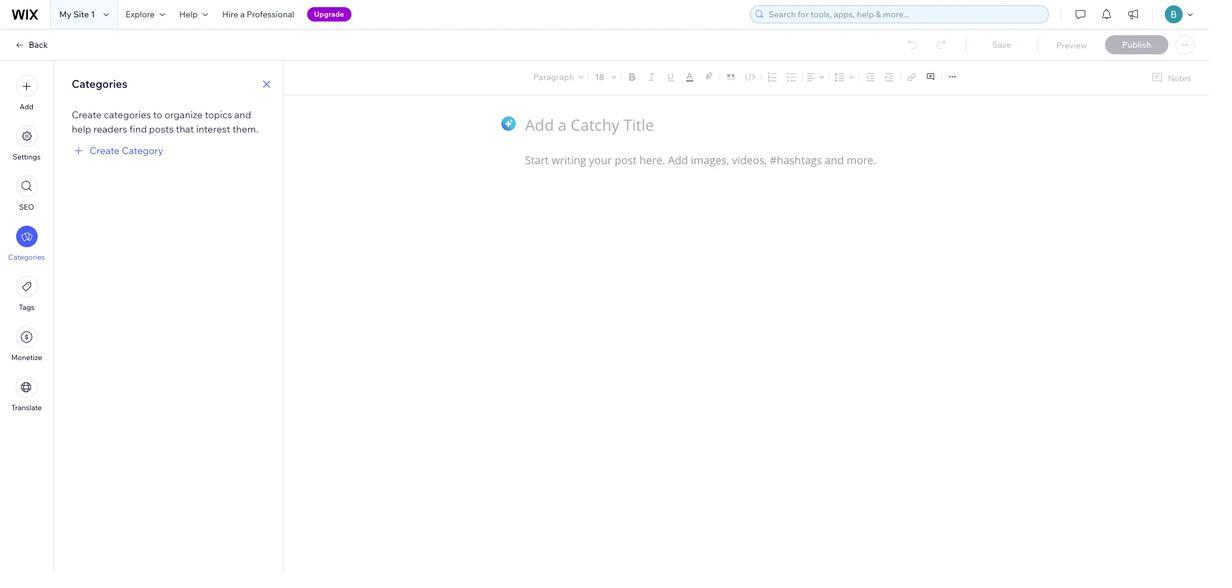 Task type: describe. For each thing, give the bounding box(es) containing it.
seo button
[[16, 176, 37, 212]]

them.
[[232, 123, 258, 135]]

help
[[72, 123, 91, 135]]

Search for tools, apps, help & more... field
[[765, 6, 1045, 23]]

1 horizontal spatial categories
[[72, 77, 127, 91]]

notes button
[[1146, 70, 1195, 86]]

and
[[234, 109, 251, 121]]

1
[[91, 9, 95, 20]]

settings button
[[13, 126, 41, 161]]

categories inside menu
[[8, 253, 45, 262]]

my
[[59, 9, 71, 20]]

seo
[[19, 203, 34, 212]]

create for create categories to organize topics and help readers find posts that interest them.
[[72, 109, 102, 121]]

readers
[[93, 123, 127, 135]]

a
[[240, 9, 245, 20]]

translate button
[[11, 377, 42, 412]]

translate
[[11, 403, 42, 412]]

paragraph
[[533, 72, 574, 82]]

back
[[29, 39, 48, 50]]

category
[[122, 145, 163, 157]]

organize
[[164, 109, 203, 121]]

add
[[20, 102, 34, 111]]

help
[[179, 9, 198, 20]]

upgrade button
[[307, 7, 351, 22]]

create for create category
[[90, 145, 120, 157]]

back button
[[14, 39, 48, 50]]

interest
[[196, 123, 230, 135]]



Task type: vqa. For each thing, say whether or not it's contained in the screenshot.
Setup link
no



Task type: locate. For each thing, give the bounding box(es) containing it.
categories button
[[8, 226, 45, 262]]

create up "help"
[[72, 109, 102, 121]]

create category button
[[72, 143, 163, 158]]

menu
[[0, 68, 53, 420]]

find
[[129, 123, 147, 135]]

create category
[[90, 145, 163, 157]]

Add a Catchy Title text field
[[525, 114, 955, 135]]

site
[[73, 9, 89, 20]]

1 vertical spatial categories
[[8, 253, 45, 262]]

professional
[[247, 9, 294, 20]]

categories
[[104, 109, 151, 121]]

categories up tags button
[[8, 253, 45, 262]]

tags
[[19, 303, 34, 312]]

monetize button
[[11, 326, 42, 362]]

categories
[[72, 77, 127, 91], [8, 253, 45, 262]]

help button
[[172, 0, 215, 29]]

topics
[[205, 109, 232, 121]]

monetize
[[11, 353, 42, 362]]

hire a professional
[[222, 9, 294, 20]]

settings
[[13, 152, 41, 161]]

hire a professional link
[[215, 0, 302, 29]]

menu containing add
[[0, 68, 53, 420]]

to
[[153, 109, 162, 121]]

1 vertical spatial create
[[90, 145, 120, 157]]

0 vertical spatial categories
[[72, 77, 127, 91]]

categories up categories
[[72, 77, 127, 91]]

explore
[[125, 9, 155, 20]]

0 vertical spatial create
[[72, 109, 102, 121]]

tags button
[[16, 276, 37, 312]]

upgrade
[[314, 10, 344, 19]]

create inside button
[[90, 145, 120, 157]]

hire
[[222, 9, 238, 20]]

that
[[176, 123, 194, 135]]

create
[[72, 109, 102, 121], [90, 145, 120, 157]]

create down readers
[[90, 145, 120, 157]]

my site 1
[[59, 9, 95, 20]]

paragraph button
[[531, 69, 586, 85]]

notes
[[1168, 73, 1191, 83]]

posts
[[149, 123, 174, 135]]

add button
[[16, 75, 37, 111]]

create categories to organize topics and help readers find posts that interest them.
[[72, 109, 258, 135]]

0 horizontal spatial categories
[[8, 253, 45, 262]]

create inside create categories to organize topics and help readers find posts that interest them.
[[72, 109, 102, 121]]



